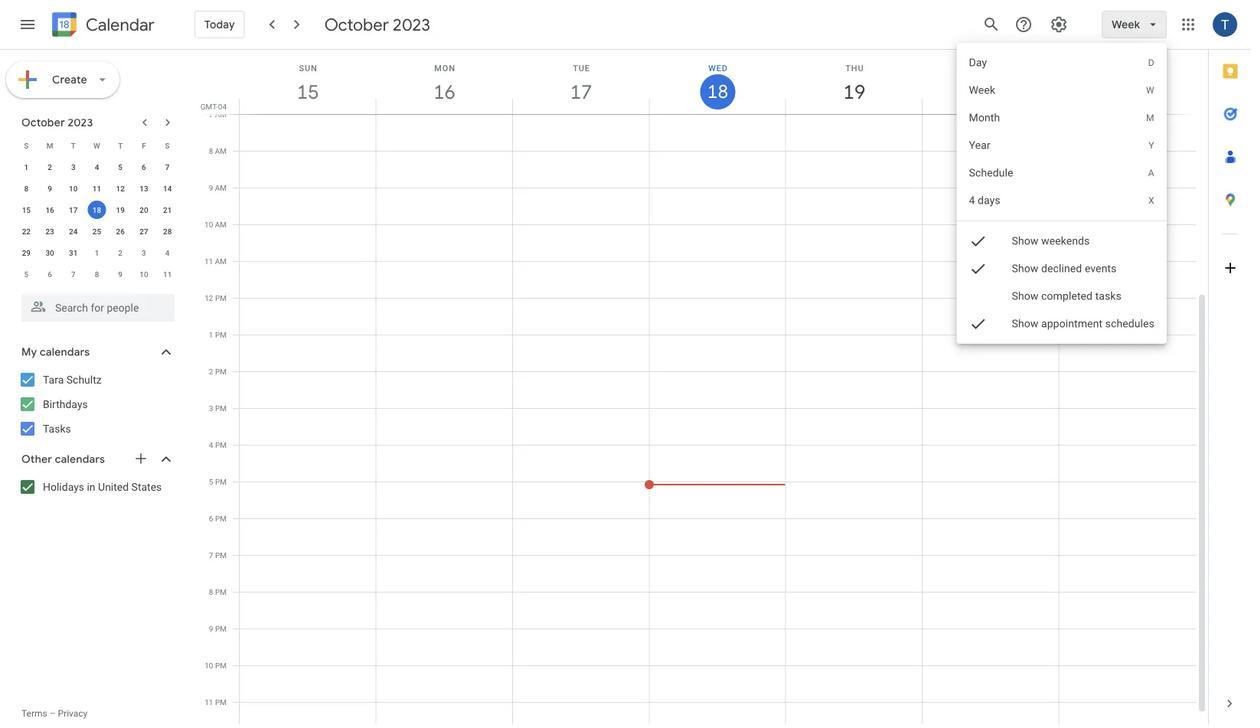 Task type: locate. For each thing, give the bounding box(es) containing it.
november 10 element
[[135, 265, 153, 283]]

7 left 04
[[209, 110, 213, 119]]

19 down thu
[[843, 79, 865, 105]]

0 horizontal spatial w
[[94, 141, 100, 150]]

2 am from the top
[[215, 146, 227, 156]]

1 vertical spatial 3
[[142, 248, 146, 257]]

4 row from the top
[[15, 199, 179, 221]]

show completed tasks checkbox item
[[957, 239, 1168, 354]]

1 horizontal spatial 5
[[118, 162, 123, 172]]

26
[[116, 227, 125, 236]]

0 vertical spatial check
[[970, 232, 988, 251]]

w up 11 element
[[94, 141, 100, 150]]

0 horizontal spatial 12
[[116, 184, 125, 193]]

29 element
[[17, 244, 36, 262]]

15 column header
[[239, 50, 377, 114]]

6 up 7 pm
[[209, 514, 213, 523]]

october 2023
[[325, 14, 431, 35], [21, 116, 93, 129]]

m up y
[[1147, 113, 1155, 123]]

3 am from the top
[[215, 183, 227, 192]]

create button
[[6, 61, 119, 98]]

2 horizontal spatial 3
[[209, 404, 213, 413]]

2 up november 9 element
[[118, 248, 123, 257]]

appointment
[[1042, 318, 1103, 330]]

14 element
[[158, 179, 177, 198]]

2 up 16 element
[[48, 162, 52, 172]]

15 element
[[17, 201, 36, 219]]

pm down 3 pm
[[215, 441, 227, 450]]

2 horizontal spatial 1
[[209, 330, 213, 339]]

10 up 17 element
[[69, 184, 78, 193]]

12 down 11 am
[[205, 293, 213, 303]]

pm up 2 pm
[[215, 330, 227, 339]]

am up 8 am
[[215, 110, 227, 119]]

row containing 15
[[15, 199, 179, 221]]

1 pm from the top
[[215, 293, 227, 303]]

22 element
[[17, 222, 36, 241]]

other
[[21, 453, 52, 467]]

2023 up 16 column header
[[393, 14, 431, 35]]

0 horizontal spatial 19
[[116, 205, 125, 215]]

15 up 22
[[22, 205, 31, 215]]

4 for 4 days
[[970, 194, 976, 207]]

0 vertical spatial 17
[[570, 79, 592, 105]]

0 vertical spatial 19
[[843, 79, 865, 105]]

9 inside november 9 element
[[118, 270, 123, 279]]

pm down 2 pm
[[215, 404, 227, 413]]

13 element
[[135, 179, 153, 198]]

28 element
[[158, 222, 177, 241]]

pm up 8 pm
[[215, 551, 227, 560]]

18 column header
[[649, 50, 787, 114]]

4 inside 'grid'
[[209, 441, 213, 450]]

show left appointment
[[1013, 318, 1039, 330]]

7 pm from the top
[[215, 514, 227, 523]]

3 check checkbox item from the top
[[957, 310, 1168, 338]]

1 vertical spatial 18
[[93, 205, 101, 215]]

1 horizontal spatial 2
[[118, 248, 123, 257]]

5 up 12 element
[[118, 162, 123, 172]]

check checkbox item down show completed tasks
[[957, 310, 1168, 338]]

1 vertical spatial calendars
[[55, 453, 105, 467]]

17
[[570, 79, 592, 105], [69, 205, 78, 215]]

6 row from the top
[[15, 242, 179, 264]]

11
[[93, 184, 101, 193], [205, 257, 213, 266], [163, 270, 172, 279], [205, 698, 213, 707]]

10 for 10 pm
[[205, 661, 213, 670]]

check checkbox item
[[957, 228, 1168, 255], [957, 255, 1168, 283], [957, 310, 1168, 338]]

4 up 5 pm
[[209, 441, 213, 450]]

y
[[1150, 140, 1155, 151]]

12 up 19 element at the left of page
[[116, 184, 125, 193]]

terms – privacy
[[21, 709, 88, 719]]

s up 15 element
[[24, 141, 29, 150]]

check for show appointment schedules
[[970, 315, 988, 333]]

pm up the 1 pm
[[215, 293, 227, 303]]

show appointment schedules
[[1013, 318, 1155, 330]]

1 horizontal spatial 3
[[142, 248, 146, 257]]

week right settings menu image
[[1113, 18, 1141, 31]]

6 pm from the top
[[215, 477, 227, 486]]

4 up 11 element
[[95, 162, 99, 172]]

1 check from the top
[[970, 232, 988, 251]]

0 vertical spatial october 2023
[[325, 14, 431, 35]]

1 horizontal spatial october
[[325, 14, 389, 35]]

check checkbox item up show completed tasks
[[957, 255, 1168, 283]]

1 up november 8 element
[[95, 248, 99, 257]]

1 horizontal spatial 15
[[296, 79, 318, 105]]

1 vertical spatial 2
[[118, 248, 123, 257]]

16 down mon
[[433, 79, 455, 105]]

11 for 11 pm
[[205, 698, 213, 707]]

17 up 24
[[69, 205, 78, 215]]

united
[[98, 481, 129, 493]]

7 for 7 am
[[209, 110, 213, 119]]

3 up november 10 element
[[142, 248, 146, 257]]

18
[[707, 80, 728, 104], [93, 205, 101, 215]]

1 horizontal spatial m
[[1147, 113, 1155, 123]]

0 horizontal spatial 2023
[[68, 116, 93, 129]]

8
[[209, 146, 213, 156], [24, 184, 28, 193], [95, 270, 99, 279], [209, 588, 213, 597]]

16 inside mon 16
[[433, 79, 455, 105]]

1 horizontal spatial 17
[[570, 79, 592, 105]]

6 down f
[[142, 162, 146, 172]]

12 inside 'grid'
[[205, 293, 213, 303]]

0 horizontal spatial m
[[46, 141, 53, 150]]

other calendars button
[[3, 447, 190, 472]]

1 vertical spatial 5
[[24, 270, 28, 279]]

12 inside row
[[116, 184, 125, 193]]

check
[[970, 232, 988, 251], [970, 260, 988, 278], [970, 315, 988, 333]]

11 down 10 am
[[205, 257, 213, 266]]

terms
[[21, 709, 47, 719]]

2 vertical spatial 6
[[209, 514, 213, 523]]

1 horizontal spatial 6
[[142, 162, 146, 172]]

november 11 element
[[158, 265, 177, 283]]

grid
[[196, 50, 1209, 726]]

9 for 9 am
[[209, 183, 213, 192]]

pm down 4 pm
[[215, 477, 227, 486]]

5 for november 5 element
[[24, 270, 28, 279]]

october down the create popup button
[[21, 116, 65, 129]]

17 down tue
[[570, 79, 592, 105]]

16 inside row
[[45, 205, 54, 215]]

m up 16 element
[[46, 141, 53, 150]]

pm for 10 pm
[[215, 661, 227, 670]]

week down fri on the right of the page
[[970, 84, 996, 97]]

19 link
[[837, 74, 873, 110]]

11 up the 18, today element
[[93, 184, 101, 193]]

5 pm from the top
[[215, 441, 227, 450]]

privacy
[[58, 709, 88, 719]]

15 inside row
[[22, 205, 31, 215]]

1 s from the left
[[24, 141, 29, 150]]

0 horizontal spatial 1
[[24, 162, 28, 172]]

calendars up tara schultz
[[40, 346, 90, 359]]

schedules
[[1106, 318, 1155, 330]]

11 down the november 4 element
[[163, 270, 172, 279]]

a
[[1149, 168, 1155, 179]]

calendars for my calendars
[[40, 346, 90, 359]]

8 down 'november 1' 'element'
[[95, 270, 99, 279]]

7 inside "element"
[[71, 270, 76, 279]]

18 up the 25
[[93, 205, 101, 215]]

30
[[45, 248, 54, 257]]

27
[[140, 227, 148, 236]]

0 vertical spatial 18
[[707, 80, 728, 104]]

19 inside column header
[[843, 79, 865, 105]]

None search field
[[0, 288, 190, 322]]

check checkbox item up declined
[[957, 228, 1168, 255]]

am down 9 am
[[215, 220, 227, 229]]

7
[[209, 110, 213, 119], [165, 162, 170, 172], [71, 270, 76, 279], [209, 551, 213, 560]]

show for show appointment schedules
[[1013, 318, 1039, 330]]

3 check from the top
[[970, 315, 988, 333]]

1 show from the top
[[1013, 235, 1039, 247]]

holidays
[[43, 481, 84, 493]]

november 4 element
[[158, 244, 177, 262]]

row group
[[15, 156, 179, 285]]

7 am
[[209, 110, 227, 119]]

10 inside 'element'
[[69, 184, 78, 193]]

pm for 12 pm
[[215, 293, 227, 303]]

am down 8 am
[[215, 183, 227, 192]]

week inside menu item
[[970, 84, 996, 97]]

10 down november 3 element
[[140, 270, 148, 279]]

my calendars list
[[3, 368, 190, 441]]

9 down november 2 "element" on the top of the page
[[118, 270, 123, 279]]

7 for november 7 "element"
[[71, 270, 76, 279]]

8 pm
[[209, 588, 227, 597]]

w
[[1147, 85, 1155, 96], [94, 141, 100, 150]]

3 up 10 'element' at top
[[71, 162, 76, 172]]

31 element
[[64, 244, 83, 262]]

7 row from the top
[[15, 264, 179, 285]]

am up 12 pm
[[215, 257, 227, 266]]

0 vertical spatial week
[[1113, 18, 1141, 31]]

november 9 element
[[111, 265, 130, 283]]

5 am from the top
[[215, 257, 227, 266]]

1 vertical spatial 15
[[22, 205, 31, 215]]

2 pm from the top
[[215, 330, 227, 339]]

fri column header
[[923, 50, 1060, 114]]

4 pm from the top
[[215, 404, 227, 413]]

25
[[93, 227, 101, 236]]

today
[[205, 18, 235, 31]]

2 for november 2 "element" on the top of the page
[[118, 248, 123, 257]]

pm for 7 pm
[[215, 551, 227, 560]]

1 horizontal spatial s
[[165, 141, 170, 150]]

1 horizontal spatial 19
[[843, 79, 865, 105]]

october 2023 grid
[[15, 135, 179, 285]]

1 vertical spatial 1
[[95, 248, 99, 257]]

1 horizontal spatial 2023
[[393, 14, 431, 35]]

19 up 26
[[116, 205, 125, 215]]

5 row from the top
[[15, 221, 179, 242]]

3 down 2 pm
[[209, 404, 213, 413]]

1 up 15 element
[[24, 162, 28, 172]]

pm up 3 pm
[[215, 367, 227, 376]]

4 inside 4 days menu item
[[970, 194, 976, 207]]

9 pm from the top
[[215, 588, 227, 597]]

column header
[[1059, 50, 1197, 114]]

d
[[1149, 57, 1155, 68]]

m inside menu item
[[1147, 113, 1155, 123]]

0 vertical spatial 15
[[296, 79, 318, 105]]

pm for 11 pm
[[215, 698, 227, 707]]

0 horizontal spatial t
[[71, 141, 76, 150]]

4 am from the top
[[215, 220, 227, 229]]

5 for 5 pm
[[209, 477, 213, 486]]

am for 7 am
[[215, 110, 227, 119]]

10 pm from the top
[[215, 624, 227, 634]]

10
[[69, 184, 78, 193], [205, 220, 213, 229], [140, 270, 148, 279], [205, 661, 213, 670]]

holidays in united states
[[43, 481, 162, 493]]

pm down 7 pm
[[215, 588, 227, 597]]

show left weekends
[[1013, 235, 1039, 247]]

1 vertical spatial check
[[970, 260, 988, 278]]

row containing 29
[[15, 242, 179, 264]]

0 vertical spatial w
[[1147, 85, 1155, 96]]

11 am
[[205, 257, 227, 266]]

am down 7 am
[[215, 146, 227, 156]]

15 inside column header
[[296, 79, 318, 105]]

2 horizontal spatial 2
[[209, 367, 213, 376]]

19
[[843, 79, 865, 105], [116, 205, 125, 215]]

2 vertical spatial 5
[[209, 477, 213, 486]]

18 down wed
[[707, 80, 728, 104]]

1 vertical spatial 16
[[45, 205, 54, 215]]

gmt-
[[201, 102, 218, 111]]

2 check checkbox item from the top
[[957, 255, 1168, 283]]

tab list
[[1210, 50, 1252, 683]]

0 horizontal spatial 2
[[48, 162, 52, 172]]

9 up 10 pm
[[209, 624, 213, 634]]

15 down sun in the top of the page
[[296, 79, 318, 105]]

4 up november 11 "element"
[[165, 248, 170, 257]]

s right f
[[165, 141, 170, 150]]

2 show from the top
[[1013, 262, 1039, 275]]

9 for november 9 element
[[118, 270, 123, 279]]

10 pm
[[205, 661, 227, 670]]

0 vertical spatial 16
[[433, 79, 455, 105]]

3 row from the top
[[15, 178, 179, 199]]

8 down 7 am
[[209, 146, 213, 156]]

1 for 1 pm
[[209, 330, 213, 339]]

0 vertical spatial 12
[[116, 184, 125, 193]]

2 vertical spatial 2
[[209, 367, 213, 376]]

row containing 22
[[15, 221, 179, 242]]

show left completed
[[1013, 290, 1039, 303]]

3 pm from the top
[[215, 367, 227, 376]]

2 up 3 pm
[[209, 367, 213, 376]]

am
[[215, 110, 227, 119], [215, 146, 227, 156], [215, 183, 227, 192], [215, 220, 227, 229], [215, 257, 227, 266]]

17 column header
[[512, 50, 650, 114]]

7 pm
[[209, 551, 227, 560]]

1 down 12 pm
[[209, 330, 213, 339]]

17 inside column header
[[570, 79, 592, 105]]

november 8 element
[[88, 265, 106, 283]]

2 row from the top
[[15, 156, 179, 178]]

pm down 10 pm
[[215, 698, 227, 707]]

1 vertical spatial 19
[[116, 205, 125, 215]]

2 vertical spatial 3
[[209, 404, 213, 413]]

1 vertical spatial 17
[[69, 205, 78, 215]]

6
[[142, 162, 146, 172], [48, 270, 52, 279], [209, 514, 213, 523]]

october up 15 column header
[[325, 14, 389, 35]]

16 up 23
[[45, 205, 54, 215]]

1 horizontal spatial t
[[118, 141, 123, 150]]

4 for the november 4 element
[[165, 248, 170, 257]]

0 horizontal spatial 3
[[71, 162, 76, 172]]

22
[[22, 227, 31, 236]]

1 inside 'element'
[[95, 248, 99, 257]]

5 down 29 element
[[24, 270, 28, 279]]

0 horizontal spatial 16
[[45, 205, 54, 215]]

3 for 3 pm
[[209, 404, 213, 413]]

0 horizontal spatial week
[[970, 84, 996, 97]]

0 vertical spatial 1
[[24, 162, 28, 172]]

calendars for other calendars
[[55, 453, 105, 467]]

–
[[50, 709, 56, 719]]

privacy link
[[58, 709, 88, 719]]

show
[[1013, 235, 1039, 247], [1013, 262, 1039, 275], [1013, 290, 1039, 303], [1013, 318, 1039, 330]]

4 left days
[[970, 194, 976, 207]]

2023
[[393, 14, 431, 35], [68, 116, 93, 129]]

27 element
[[135, 222, 153, 241]]

am for 9 am
[[215, 183, 227, 192]]

0 vertical spatial calendars
[[40, 346, 90, 359]]

21
[[163, 205, 172, 215]]

grid containing 15
[[196, 50, 1209, 726]]

10 up 11 am
[[205, 220, 213, 229]]

2 horizontal spatial 6
[[209, 514, 213, 523]]

1 vertical spatial 12
[[205, 293, 213, 303]]

1 vertical spatial w
[[94, 141, 100, 150]]

16
[[433, 79, 455, 105], [45, 205, 54, 215]]

3 inside november 3 element
[[142, 248, 146, 257]]

pm down 5 pm
[[215, 514, 227, 523]]

pm down 9 pm
[[215, 661, 227, 670]]

2 inside "element"
[[118, 248, 123, 257]]

8 pm from the top
[[215, 551, 227, 560]]

1 horizontal spatial 12
[[205, 293, 213, 303]]

w down d
[[1147, 85, 1155, 96]]

11 for 11 element
[[93, 184, 101, 193]]

Search for people text field
[[31, 294, 165, 322]]

1 check checkbox item from the top
[[957, 228, 1168, 255]]

0 vertical spatial m
[[1147, 113, 1155, 123]]

calendar
[[86, 14, 155, 36]]

8 up 9 pm
[[209, 588, 213, 597]]

1 row from the top
[[15, 135, 179, 156]]

1 horizontal spatial week
[[1113, 18, 1141, 31]]

12 pm from the top
[[215, 698, 227, 707]]

am for 8 am
[[215, 146, 227, 156]]

settings menu image
[[1050, 15, 1069, 34]]

4 for 4 pm
[[209, 441, 213, 450]]

6 inside 'grid'
[[209, 514, 213, 523]]

calendars up in
[[55, 453, 105, 467]]

add other calendars image
[[133, 451, 149, 467]]

gmt-04
[[201, 102, 227, 111]]

1 vertical spatial october 2023
[[21, 116, 93, 129]]

show inside checkbox item
[[1013, 290, 1039, 303]]

menu
[[957, 43, 1168, 354]]

11 element
[[88, 179, 106, 198]]

m inside row
[[46, 141, 53, 150]]

my
[[21, 346, 37, 359]]

0 horizontal spatial october
[[21, 116, 65, 129]]

4 inside the november 4 element
[[165, 248, 170, 257]]

show for show completed tasks
[[1013, 290, 1039, 303]]

9 am
[[209, 183, 227, 192]]

4
[[95, 162, 99, 172], [970, 194, 976, 207], [165, 248, 170, 257], [209, 441, 213, 450]]

pm down 8 pm
[[215, 624, 227, 634]]

0 horizontal spatial 17
[[69, 205, 78, 215]]

9 up 10 am
[[209, 183, 213, 192]]

0 horizontal spatial 15
[[22, 205, 31, 215]]

2
[[48, 162, 52, 172], [118, 248, 123, 257], [209, 367, 213, 376]]

16 column header
[[376, 50, 513, 114]]

october
[[325, 14, 389, 35], [21, 116, 65, 129]]

20
[[140, 205, 148, 215]]

2 check from the top
[[970, 260, 988, 278]]

pm for 6 pm
[[215, 514, 227, 523]]

7 down 31 element
[[71, 270, 76, 279]]

show for show declined events
[[1013, 262, 1039, 275]]

19 column header
[[786, 50, 923, 114]]

1 horizontal spatial w
[[1147, 85, 1155, 96]]

15
[[296, 79, 318, 105], [22, 205, 31, 215]]

0 horizontal spatial 6
[[48, 270, 52, 279]]

16 element
[[41, 201, 59, 219]]

10 up 11 pm in the left bottom of the page
[[205, 661, 213, 670]]

calendars
[[40, 346, 90, 359], [55, 453, 105, 467]]

november 7 element
[[64, 265, 83, 283]]

11 inside 11 element
[[93, 184, 101, 193]]

7 up 8 pm
[[209, 551, 213, 560]]

0 horizontal spatial s
[[24, 141, 29, 150]]

0 horizontal spatial 5
[[24, 270, 28, 279]]

26 element
[[111, 222, 130, 241]]

0 horizontal spatial 18
[[93, 205, 101, 215]]

4 show from the top
[[1013, 318, 1039, 330]]

1 horizontal spatial 18
[[707, 80, 728, 104]]

5 down 4 pm
[[209, 477, 213, 486]]

11 pm from the top
[[215, 661, 227, 670]]

0 vertical spatial 2
[[48, 162, 52, 172]]

week button
[[1103, 6, 1168, 43]]

t up 10 'element' at top
[[71, 141, 76, 150]]

12
[[116, 184, 125, 193], [205, 293, 213, 303]]

8 for 8 pm
[[209, 588, 213, 597]]

my calendars button
[[3, 340, 190, 365]]

1 horizontal spatial 1
[[95, 248, 99, 257]]

m for s
[[46, 141, 53, 150]]

9
[[209, 183, 213, 192], [48, 184, 52, 193], [118, 270, 123, 279], [209, 624, 213, 634]]

1 vertical spatial week
[[970, 84, 996, 97]]

3
[[71, 162, 76, 172], [142, 248, 146, 257], [209, 404, 213, 413]]

1 horizontal spatial 16
[[433, 79, 455, 105]]

11 down 10 pm
[[205, 698, 213, 707]]

3 show from the top
[[1013, 290, 1039, 303]]

1 vertical spatial m
[[46, 141, 53, 150]]

2023 down create
[[68, 116, 93, 129]]

11 inside november 11 "element"
[[163, 270, 172, 279]]

1 am from the top
[[215, 110, 227, 119]]

7 up the 14 element
[[165, 162, 170, 172]]

8 up 15 element
[[24, 184, 28, 193]]

0 vertical spatial 6
[[142, 162, 146, 172]]

2 horizontal spatial 5
[[209, 477, 213, 486]]

1 vertical spatial 6
[[48, 270, 52, 279]]

2 vertical spatial check
[[970, 315, 988, 333]]

show left declined
[[1013, 262, 1039, 275]]

row
[[15, 135, 179, 156], [15, 156, 179, 178], [15, 178, 179, 199], [15, 199, 179, 221], [15, 221, 179, 242], [15, 242, 179, 264], [15, 264, 179, 285]]

10 for 10 am
[[205, 220, 213, 229]]

9 for 9 pm
[[209, 624, 213, 634]]

23 element
[[41, 222, 59, 241]]

t left f
[[118, 141, 123, 150]]

17 link
[[564, 74, 599, 110]]

2 vertical spatial 1
[[209, 330, 213, 339]]

6 down 30 element
[[48, 270, 52, 279]]



Task type: vqa. For each thing, say whether or not it's contained in the screenshot.


Task type: describe. For each thing, give the bounding box(es) containing it.
9 up 16 element
[[48, 184, 52, 193]]

tue 17
[[570, 63, 592, 105]]

2 t from the left
[[118, 141, 123, 150]]

thu
[[846, 63, 864, 73]]

tasks
[[1096, 290, 1122, 303]]

tue
[[573, 63, 590, 73]]

2 s from the left
[[165, 141, 170, 150]]

row containing s
[[15, 135, 179, 156]]

tara schultz
[[43, 373, 102, 386]]

row containing 5
[[15, 264, 179, 285]]

m for month
[[1147, 113, 1155, 123]]

schedule
[[970, 167, 1014, 179]]

4 pm
[[209, 441, 227, 450]]

24
[[69, 227, 78, 236]]

8 for november 8 element
[[95, 270, 99, 279]]

sun 15
[[296, 63, 318, 105]]

calendar heading
[[83, 14, 155, 36]]

pm for 8 pm
[[215, 588, 227, 597]]

thu 19
[[843, 63, 865, 105]]

11 for november 11 "element"
[[163, 270, 172, 279]]

year menu item
[[957, 132, 1168, 159]]

20 element
[[135, 201, 153, 219]]

row containing 1
[[15, 156, 179, 178]]

17 inside row
[[69, 205, 78, 215]]

7 for 7 pm
[[209, 551, 213, 560]]

am for 10 am
[[215, 220, 227, 229]]

12 pm
[[205, 293, 227, 303]]

6 for 6 pm
[[209, 514, 213, 523]]

4 days
[[970, 194, 1001, 207]]

today button
[[195, 6, 245, 43]]

25 element
[[88, 222, 106, 241]]

check for show declined events
[[970, 260, 988, 278]]

21 element
[[158, 201, 177, 219]]

days
[[978, 194, 1001, 207]]

14
[[163, 184, 172, 193]]

schultz
[[66, 373, 102, 386]]

november 1 element
[[88, 244, 106, 262]]

mon
[[435, 63, 456, 73]]

11 pm
[[205, 698, 227, 707]]

11 for 11 am
[[205, 257, 213, 266]]

day
[[970, 56, 988, 69]]

30 element
[[41, 244, 59, 262]]

november 5 element
[[17, 265, 36, 283]]

28
[[163, 227, 172, 236]]

check for show weekends
[[970, 232, 988, 251]]

18, today element
[[88, 201, 106, 219]]

04
[[218, 102, 227, 111]]

19 inside row
[[116, 205, 125, 215]]

1 horizontal spatial october 2023
[[325, 14, 431, 35]]

2 pm
[[209, 367, 227, 376]]

16 link
[[427, 74, 462, 110]]

31
[[69, 248, 78, 257]]

pm for 5 pm
[[215, 477, 227, 486]]

events
[[1086, 262, 1117, 275]]

year
[[970, 139, 991, 152]]

24 element
[[64, 222, 83, 241]]

row containing 8
[[15, 178, 179, 199]]

november 6 element
[[41, 265, 59, 283]]

12 element
[[111, 179, 130, 198]]

6 for november 6 element on the left of the page
[[48, 270, 52, 279]]

row group containing 1
[[15, 156, 179, 285]]

create
[[52, 73, 87, 87]]

menu containing check
[[957, 43, 1168, 354]]

0 horizontal spatial october 2023
[[21, 116, 93, 129]]

13
[[140, 184, 148, 193]]

15 link
[[291, 74, 326, 110]]

3 for november 3 element
[[142, 248, 146, 257]]

month
[[970, 111, 1001, 124]]

4 days menu item
[[957, 187, 1168, 215]]

terms link
[[21, 709, 47, 719]]

5 pm
[[209, 477, 227, 486]]

9 pm
[[209, 624, 227, 634]]

pm for 3 pm
[[215, 404, 227, 413]]

my calendars
[[21, 346, 90, 359]]

show declined events
[[1013, 262, 1117, 275]]

mon 16
[[433, 63, 456, 105]]

tasks
[[43, 423, 71, 435]]

wed
[[709, 63, 728, 73]]

november 2 element
[[111, 244, 130, 262]]

12 for 12
[[116, 184, 125, 193]]

f
[[142, 141, 146, 150]]

am for 11 am
[[215, 257, 227, 266]]

main drawer image
[[18, 15, 37, 34]]

w inside menu item
[[1147, 85, 1155, 96]]

weekends
[[1042, 235, 1091, 247]]

0 vertical spatial 2023
[[393, 14, 431, 35]]

19 element
[[111, 201, 130, 219]]

18 cell
[[85, 199, 109, 221]]

birthdays
[[43, 398, 88, 411]]

show completed tasks
[[1013, 290, 1122, 303]]

other calendars
[[21, 453, 105, 467]]

10 for november 10 element
[[140, 270, 148, 279]]

x
[[1149, 195, 1155, 206]]

2 for 2 pm
[[209, 367, 213, 376]]

pm for 4 pm
[[215, 441, 227, 450]]

10 for 10 'element' at top
[[69, 184, 78, 193]]

november 3 element
[[135, 244, 153, 262]]

pm for 1 pm
[[215, 330, 227, 339]]

schedule menu item
[[957, 159, 1168, 187]]

show for show weekends
[[1013, 235, 1039, 247]]

calendar element
[[49, 9, 155, 43]]

8 am
[[209, 146, 227, 156]]

0 vertical spatial 3
[[71, 162, 76, 172]]

sun
[[299, 63, 318, 73]]

1 vertical spatial 2023
[[68, 116, 93, 129]]

18 inside wed 18
[[707, 80, 728, 104]]

17 element
[[64, 201, 83, 219]]

1 vertical spatial october
[[21, 116, 65, 129]]

wed 18
[[707, 63, 728, 104]]

8 for 8 am
[[209, 146, 213, 156]]

18 link
[[701, 74, 736, 110]]

fri
[[985, 63, 999, 73]]

10 am
[[205, 220, 227, 229]]

23
[[45, 227, 54, 236]]

show weekends
[[1013, 235, 1091, 247]]

18 inside cell
[[93, 205, 101, 215]]

1 pm
[[209, 330, 227, 339]]

1 for 'november 1' 'element'
[[95, 248, 99, 257]]

day menu item
[[957, 49, 1168, 77]]

w inside row
[[94, 141, 100, 150]]

1 t from the left
[[71, 141, 76, 150]]

12 for 12 pm
[[205, 293, 213, 303]]

0 vertical spatial october
[[325, 14, 389, 35]]

week inside dropdown button
[[1113, 18, 1141, 31]]

states
[[131, 481, 162, 493]]

pm for 2 pm
[[215, 367, 227, 376]]

10 element
[[64, 179, 83, 198]]

29
[[22, 248, 31, 257]]

tara
[[43, 373, 64, 386]]

declined
[[1042, 262, 1083, 275]]

week menu item
[[957, 77, 1168, 104]]

6 pm
[[209, 514, 227, 523]]

3 pm
[[209, 404, 227, 413]]

month menu item
[[957, 104, 1168, 132]]

in
[[87, 481, 95, 493]]

pm for 9 pm
[[215, 624, 227, 634]]

0 vertical spatial 5
[[118, 162, 123, 172]]

completed
[[1042, 290, 1093, 303]]



